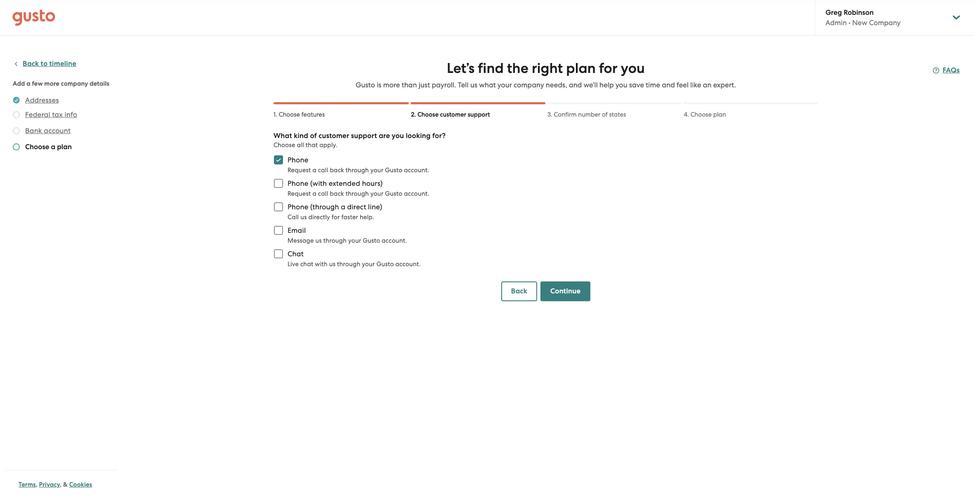 Task type: vqa. For each thing, say whether or not it's contained in the screenshot.
of to the left
yes



Task type: locate. For each thing, give the bounding box(es) containing it.
support left are
[[351, 132, 377, 140]]

of left states
[[602, 111, 608, 118]]

faster
[[341, 214, 358, 221]]

check image
[[13, 111, 20, 118], [13, 144, 20, 151]]

1 vertical spatial request a call back through your gusto account.
[[288, 190, 429, 198]]

0 horizontal spatial support
[[351, 132, 377, 140]]

account. for phone (with extended hours)
[[404, 190, 429, 198]]

company
[[61, 80, 88, 87], [514, 81, 544, 89]]

choose up looking
[[418, 111, 439, 118]]

add
[[13, 80, 25, 87]]

you inside what kind of customer support are you looking for? choose all that apply.
[[392, 132, 404, 140]]

2 horizontal spatial plan
[[713, 111, 726, 118]]

more right few on the top
[[44, 80, 59, 87]]

bank account
[[25, 127, 71, 135]]

for up help
[[599, 60, 618, 77]]

2 phone from the top
[[288, 179, 308, 188]]

0 vertical spatial of
[[602, 111, 608, 118]]

1 request from the top
[[288, 167, 311, 174]]

and left feel
[[662, 81, 675, 89]]

0 vertical spatial check image
[[13, 111, 20, 118]]

privacy link
[[39, 482, 60, 489]]

choose up what
[[279, 111, 300, 118]]

request down (with
[[288, 190, 311, 198]]

is
[[377, 81, 381, 89]]

your up hours) in the left of the page
[[371, 167, 383, 174]]

us right tell
[[470, 81, 477, 89]]

live chat with us through your gusto account.
[[288, 261, 421, 268]]

a down (with
[[313, 190, 316, 198]]

1 horizontal spatial and
[[662, 81, 675, 89]]

0 horizontal spatial for
[[332, 214, 340, 221]]

plan
[[566, 60, 596, 77], [713, 111, 726, 118], [57, 143, 72, 151]]

1 vertical spatial back
[[330, 190, 344, 198]]

0 vertical spatial for
[[599, 60, 618, 77]]

1 horizontal spatial for
[[599, 60, 618, 77]]

1 horizontal spatial more
[[383, 81, 400, 89]]

back to timeline button
[[13, 59, 76, 69]]

3 phone from the top
[[288, 203, 308, 211]]

0 vertical spatial request
[[288, 167, 311, 174]]

through
[[346, 167, 369, 174], [346, 190, 369, 198], [323, 237, 347, 245], [337, 261, 360, 268]]

your down message us through your gusto account.
[[362, 261, 375, 268]]

call for phone (with extended hours)
[[318, 190, 328, 198]]

1 request a call back through your gusto account. from the top
[[288, 167, 429, 174]]

plan up we'll
[[566, 60, 596, 77]]

you right help
[[616, 81, 627, 89]]

2 request a call back through your gusto account. from the top
[[288, 190, 429, 198]]

support inside what kind of customer support are you looking for? choose all that apply.
[[351, 132, 377, 140]]

check image
[[13, 127, 20, 135]]

call up (with
[[318, 167, 328, 174]]

0 vertical spatial support
[[468, 111, 490, 118]]

1 back from the top
[[330, 167, 344, 174]]

0 vertical spatial back
[[23, 59, 39, 68]]

phone left (with
[[288, 179, 308, 188]]

live
[[288, 261, 299, 268]]

choose
[[279, 111, 300, 118], [418, 111, 439, 118], [691, 111, 712, 118], [274, 142, 295, 149], [25, 143, 49, 151]]

customer up apply. on the top left of page
[[319, 132, 349, 140]]

0 horizontal spatial of
[[310, 132, 317, 140]]

request a call back through your gusto account.
[[288, 167, 429, 174], [288, 190, 429, 198]]

choose down bank
[[25, 143, 49, 151]]

and
[[569, 81, 582, 89], [662, 81, 675, 89]]

tax
[[52, 111, 63, 119]]

2 back from the top
[[330, 190, 344, 198]]

Phone checkbox
[[269, 151, 288, 169]]

faqs button
[[933, 66, 960, 76]]

0 horizontal spatial plan
[[57, 143, 72, 151]]

addresses
[[25, 96, 59, 104]]

states
[[609, 111, 626, 118]]

expert.
[[713, 81, 736, 89]]

more right "is"
[[383, 81, 400, 89]]

back
[[330, 167, 344, 174], [330, 190, 344, 198]]

for
[[599, 60, 618, 77], [332, 214, 340, 221]]

2 vertical spatial you
[[392, 132, 404, 140]]

support
[[468, 111, 490, 118], [351, 132, 377, 140]]

0 horizontal spatial and
[[569, 81, 582, 89]]

1 horizontal spatial back
[[511, 287, 527, 296]]

1 vertical spatial check image
[[13, 144, 20, 151]]

chat
[[288, 250, 304, 258]]

call us directly for faster help.
[[288, 214, 374, 221]]

greg robinson admin • new company
[[826, 8, 901, 27]]

1 call from the top
[[318, 167, 328, 174]]

time
[[646, 81, 660, 89]]

(through
[[310, 203, 339, 211]]

request for phone (with extended hours)
[[288, 190, 311, 198]]

continue button
[[541, 282, 591, 302]]

0 horizontal spatial ,
[[36, 482, 37, 489]]

through for phone (with extended hours)
[[346, 190, 369, 198]]

1 vertical spatial plan
[[713, 111, 726, 118]]

with
[[315, 261, 328, 268]]

call down (with
[[318, 190, 328, 198]]

plan inside list
[[57, 143, 72, 151]]

you up the save
[[621, 60, 645, 77]]

home image
[[12, 9, 55, 26]]

1 horizontal spatial ,
[[60, 482, 62, 489]]

of up that
[[310, 132, 317, 140]]

request a call back through your gusto account. up "extended"
[[288, 167, 429, 174]]

phone
[[288, 156, 308, 164], [288, 179, 308, 188], [288, 203, 308, 211]]

0 vertical spatial customer
[[440, 111, 466, 118]]

1 vertical spatial customer
[[319, 132, 349, 140]]

your
[[498, 81, 512, 89], [371, 167, 383, 174], [371, 190, 383, 198], [348, 237, 361, 245], [362, 261, 375, 268]]

choose a plan
[[25, 143, 72, 151]]

your right what at the top
[[498, 81, 512, 89]]

choose a plan list
[[13, 95, 114, 154]]

company down the
[[514, 81, 544, 89]]

check image down circle check image
[[13, 111, 20, 118]]

1 horizontal spatial plan
[[566, 60, 596, 77]]

back down phone (with extended hours)
[[330, 190, 344, 198]]

request up (with
[[288, 167, 311, 174]]

1 vertical spatial phone
[[288, 179, 308, 188]]

let's
[[447, 60, 475, 77]]

back to timeline
[[23, 59, 76, 68]]

0 vertical spatial plan
[[566, 60, 596, 77]]

the
[[507, 60, 529, 77]]

choose for choose plan
[[691, 111, 712, 118]]

customer inside what kind of customer support are you looking for? choose all that apply.
[[319, 132, 349, 140]]

greg
[[826, 8, 842, 17]]

0 horizontal spatial customer
[[319, 132, 349, 140]]

through up direct
[[346, 190, 369, 198]]

1 vertical spatial of
[[310, 132, 317, 140]]

through down message us through your gusto account.
[[337, 261, 360, 268]]

your down hours) in the left of the page
[[371, 190, 383, 198]]

Phone (through a direct line) checkbox
[[269, 198, 288, 216]]

, left &
[[60, 482, 62, 489]]

directly
[[309, 214, 330, 221]]

choose inside choose a plan list
[[25, 143, 49, 151]]

gusto
[[356, 81, 375, 89], [385, 167, 402, 174], [385, 190, 402, 198], [363, 237, 380, 245], [377, 261, 394, 268]]

plan inside let's find the right plan for you gusto is more than just payroll. tell us what your company needs, and we'll help you save time and feel like an expert.
[[566, 60, 596, 77]]

back for phone (with extended hours)
[[330, 190, 344, 198]]

back up phone (with extended hours)
[[330, 167, 344, 174]]

0 horizontal spatial back
[[23, 59, 39, 68]]

0 vertical spatial back
[[330, 167, 344, 174]]

help
[[600, 81, 614, 89]]

1 horizontal spatial company
[[514, 81, 544, 89]]

more
[[44, 80, 59, 87], [383, 81, 400, 89]]

choose inside what kind of customer support are you looking for? choose all that apply.
[[274, 142, 295, 149]]

0 vertical spatial you
[[621, 60, 645, 77]]

phone down all
[[288, 156, 308, 164]]

cookies button
[[69, 480, 92, 490]]

addresses button
[[25, 95, 59, 105]]

1 vertical spatial you
[[616, 81, 627, 89]]

, left privacy link
[[36, 482, 37, 489]]

you right are
[[392, 132, 404, 140]]

1 vertical spatial support
[[351, 132, 377, 140]]

phone up call in the top left of the page
[[288, 203, 308, 211]]

Chat checkbox
[[269, 245, 288, 263]]

gusto for chat
[[377, 261, 394, 268]]

customer up for?
[[440, 111, 466, 118]]

1 vertical spatial back
[[511, 287, 527, 296]]

1 horizontal spatial of
[[602, 111, 608, 118]]

&
[[63, 482, 68, 489]]

your for phone
[[371, 167, 383, 174]]

1 vertical spatial call
[[318, 190, 328, 198]]

company inside let's find the right plan for you gusto is more than just payroll. tell us what your company needs, and we'll help you save time and feel like an expert.
[[514, 81, 544, 89]]

and left we'll
[[569, 81, 582, 89]]

message
[[288, 237, 314, 245]]

2 vertical spatial phone
[[288, 203, 308, 211]]

1 vertical spatial request
[[288, 190, 311, 198]]

account.
[[404, 167, 429, 174], [404, 190, 429, 198], [382, 237, 407, 245], [395, 261, 421, 268]]

2 request from the top
[[288, 190, 311, 198]]

us right message at top
[[315, 237, 322, 245]]

1 phone from the top
[[288, 156, 308, 164]]

through for chat
[[337, 261, 360, 268]]

apply.
[[319, 142, 337, 149]]

we'll
[[584, 81, 598, 89]]

check image down check image
[[13, 144, 20, 151]]

2 vertical spatial plan
[[57, 143, 72, 151]]

us
[[470, 81, 477, 89], [301, 214, 307, 221], [315, 237, 322, 245], [329, 261, 336, 268]]

0 horizontal spatial company
[[61, 80, 88, 87]]

2 call from the top
[[318, 190, 328, 198]]

save
[[629, 81, 644, 89]]

request a call back through your gusto account. for phone
[[288, 167, 429, 174]]

plan down account
[[57, 143, 72, 151]]

,
[[36, 482, 37, 489], [60, 482, 62, 489]]

than
[[402, 81, 417, 89]]

request for phone
[[288, 167, 311, 174]]

kind
[[294, 132, 308, 140]]

customer
[[440, 111, 466, 118], [319, 132, 349, 140]]

0 vertical spatial phone
[[288, 156, 308, 164]]

a inside list
[[51, 143, 55, 151]]

for down phone (through a direct line)
[[332, 214, 340, 221]]

choose down what
[[274, 142, 295, 149]]

of inside what kind of customer support are you looking for? choose all that apply.
[[310, 132, 317, 140]]

0 vertical spatial call
[[318, 167, 328, 174]]

0 vertical spatial request a call back through your gusto account.
[[288, 167, 429, 174]]

call
[[318, 167, 328, 174], [318, 190, 328, 198]]

support down what at the top
[[468, 111, 490, 118]]

choose for choose a plan
[[25, 143, 49, 151]]

choose down like
[[691, 111, 712, 118]]

a down account
[[51, 143, 55, 151]]

company down timeline
[[61, 80, 88, 87]]

plan down expert.
[[713, 111, 726, 118]]

circle check image
[[13, 95, 20, 105]]

request a call back through your gusto account. up direct
[[288, 190, 429, 198]]

direct
[[347, 203, 366, 211]]

call
[[288, 214, 299, 221]]

through up "extended"
[[346, 167, 369, 174]]



Task type: describe. For each thing, give the bounding box(es) containing it.
feel
[[677, 81, 689, 89]]

of for kind
[[310, 132, 317, 140]]

phone for phone (through a direct line)
[[288, 203, 308, 211]]

more inside let's find the right plan for you gusto is more than just payroll. tell us what your company needs, and we'll help you save time and feel like an expert.
[[383, 81, 400, 89]]

looking
[[406, 132, 431, 140]]

2 , from the left
[[60, 482, 62, 489]]

terms link
[[19, 482, 36, 489]]

cookies
[[69, 482, 92, 489]]

through for phone
[[346, 167, 369, 174]]

federal tax info button
[[25, 110, 77, 120]]

request a call back through your gusto account. for phone (with extended hours)
[[288, 190, 429, 198]]

continue
[[550, 287, 581, 296]]

account. for chat
[[395, 261, 421, 268]]

gusto inside let's find the right plan for you gusto is more than just payroll. tell us what your company needs, and we'll help you save time and feel like an expert.
[[356, 81, 375, 89]]

choose features
[[279, 111, 325, 118]]

gusto for phone (with extended hours)
[[385, 190, 402, 198]]

Email checkbox
[[269, 222, 288, 240]]

choose for choose customer support
[[418, 111, 439, 118]]

phone for phone (with extended hours)
[[288, 179, 308, 188]]

faqs
[[943, 66, 960, 75]]

a up (with
[[313, 167, 316, 174]]

1 horizontal spatial customer
[[440, 111, 466, 118]]

federal
[[25, 111, 50, 119]]

you for are
[[392, 132, 404, 140]]

for?
[[432, 132, 446, 140]]

message us through your gusto account.
[[288, 237, 407, 245]]

1 , from the left
[[36, 482, 37, 489]]

1 vertical spatial for
[[332, 214, 340, 221]]

your up live chat with us through your gusto account.
[[348, 237, 361, 245]]

your inside let's find the right plan for you gusto is more than just payroll. tell us what your company needs, and we'll help you save time and feel like an expert.
[[498, 81, 512, 89]]

terms , privacy , & cookies
[[19, 482, 92, 489]]

account. for phone
[[404, 167, 429, 174]]

number
[[578, 111, 600, 118]]

back for back to timeline
[[23, 59, 39, 68]]

privacy
[[39, 482, 60, 489]]

add a few more company details
[[13, 80, 109, 87]]

all
[[297, 142, 304, 149]]

us right with
[[329, 261, 336, 268]]

phone (with extended hours)
[[288, 179, 383, 188]]

confirm
[[554, 111, 577, 118]]

1 check image from the top
[[13, 111, 20, 118]]

choose customer support
[[418, 111, 490, 118]]

phone (through a direct line)
[[288, 203, 382, 211]]

just
[[419, 81, 430, 89]]

call for phone
[[318, 167, 328, 174]]

a up 'faster'
[[341, 203, 345, 211]]

account
[[44, 127, 71, 135]]

terms
[[19, 482, 36, 489]]

2 check image from the top
[[13, 144, 20, 151]]

what
[[479, 81, 496, 89]]

tell
[[458, 81, 469, 89]]

company
[[869, 19, 901, 27]]

1 horizontal spatial support
[[468, 111, 490, 118]]

back for phone
[[330, 167, 344, 174]]

2 and from the left
[[662, 81, 675, 89]]

•
[[849, 19, 851, 27]]

for inside let's find the right plan for you gusto is more than just payroll. tell us what your company needs, and we'll help you save time and feel like an expert.
[[599, 60, 618, 77]]

a left few on the top
[[27, 80, 30, 87]]

phone for phone
[[288, 156, 308, 164]]

help.
[[360, 214, 374, 221]]

chat
[[300, 261, 313, 268]]

you for for
[[621, 60, 645, 77]]

line)
[[368, 203, 382, 211]]

bank account button
[[25, 126, 71, 136]]

robinson
[[844, 8, 874, 17]]

1 and from the left
[[569, 81, 582, 89]]

extended
[[329, 179, 360, 188]]

are
[[379, 132, 390, 140]]

that
[[306, 142, 318, 149]]

of for number
[[602, 111, 608, 118]]

features
[[301, 111, 325, 118]]

an
[[703, 81, 712, 89]]

us inside let's find the right plan for you gusto is more than just payroll. tell us what your company needs, and we'll help you save time and feel like an expert.
[[470, 81, 477, 89]]

details
[[90, 80, 109, 87]]

what
[[274, 132, 292, 140]]

what kind of customer support are you looking for? choose all that apply.
[[274, 132, 446, 149]]

(with
[[310, 179, 327, 188]]

federal tax info
[[25, 111, 77, 119]]

through down call us directly for faster help. on the left of page
[[323, 237, 347, 245]]

confirm number of states
[[554, 111, 626, 118]]

back for back
[[511, 287, 527, 296]]

0 horizontal spatial more
[[44, 80, 59, 87]]

email
[[288, 227, 306, 235]]

few
[[32, 80, 43, 87]]

timeline
[[49, 59, 76, 68]]

payroll.
[[432, 81, 456, 89]]

gusto for phone
[[385, 167, 402, 174]]

choose for choose features
[[279, 111, 300, 118]]

your for chat
[[362, 261, 375, 268]]

info
[[65, 111, 77, 119]]

bank
[[25, 127, 42, 135]]

let's find the right plan for you gusto is more than just payroll. tell us what your company needs, and we'll help you save time and feel like an expert.
[[356, 60, 736, 89]]

us right call in the top left of the page
[[301, 214, 307, 221]]

find
[[478, 60, 504, 77]]

choose plan
[[691, 111, 726, 118]]

back button
[[501, 282, 537, 302]]

like
[[690, 81, 701, 89]]

to
[[41, 59, 48, 68]]

admin
[[826, 19, 847, 27]]

Phone (with extended hours) checkbox
[[269, 175, 288, 193]]

new
[[852, 19, 867, 27]]

your for phone (with extended hours)
[[371, 190, 383, 198]]

needs,
[[546, 81, 567, 89]]

hours)
[[362, 179, 383, 188]]

right
[[532, 60, 563, 77]]



